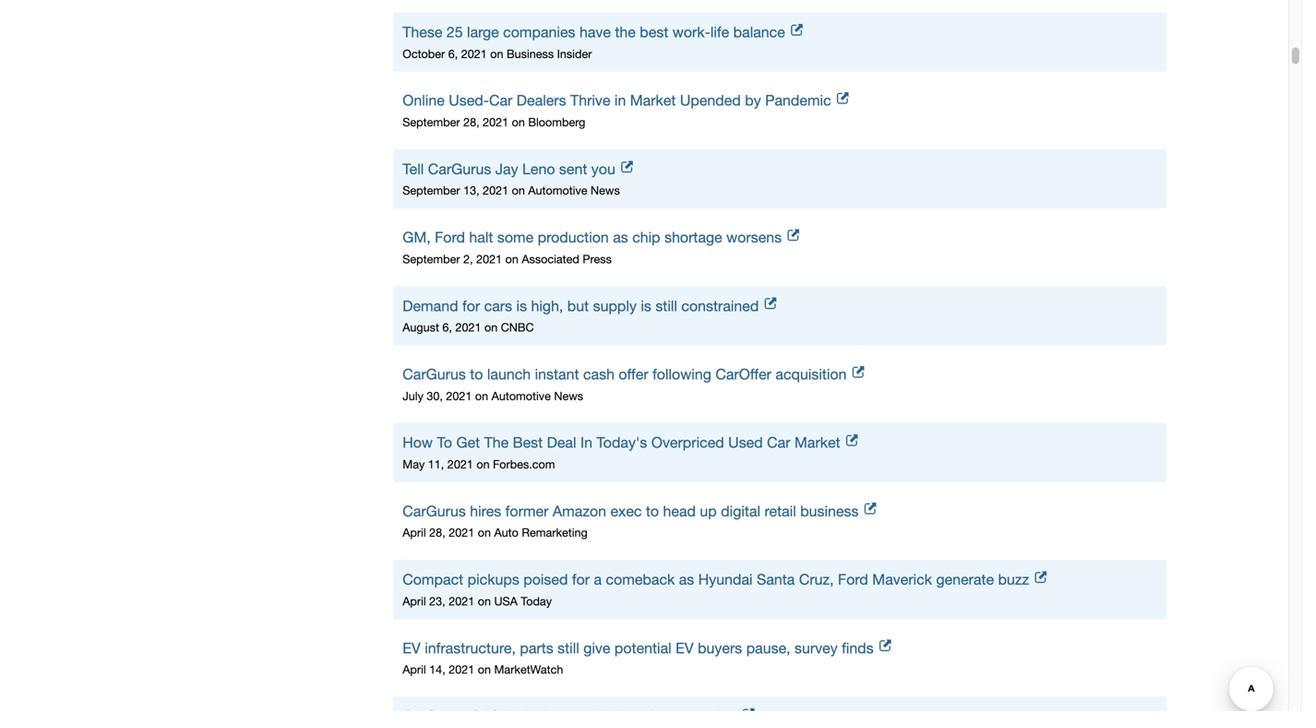 Task type: describe. For each thing, give the bounding box(es) containing it.
some
[[498, 229, 534, 246]]

how to get the best deal in today's overpriced used car market
[[403, 435, 841, 452]]

these 25 large companies have the best work-life balance
[[403, 24, 786, 41]]

cargurus hires former amazon exec to head up digital retail business
[[403, 503, 859, 520]]

demand for cars is high, but supply is still constrained
[[403, 298, 759, 315]]

amazon
[[553, 503, 607, 520]]

july 30, 2021 on automotive news
[[403, 389, 584, 403]]

bloomberg
[[529, 115, 586, 129]]

give
[[584, 640, 611, 657]]

1 ev from the left
[[403, 640, 421, 657]]

how to get the best deal in today's overpriced used car market link
[[403, 433, 1158, 454]]

business
[[801, 503, 859, 520]]

april 14, 2021 on marketwatch
[[403, 664, 564, 677]]

have
[[580, 24, 611, 41]]

but
[[568, 298, 589, 315]]

how
[[403, 435, 433, 452]]

finds
[[842, 640, 874, 657]]

buzz
[[999, 572, 1030, 589]]

these
[[403, 24, 443, 41]]

september for tell
[[403, 184, 460, 197]]

auto
[[494, 527, 519, 540]]

maverick
[[873, 572, 933, 589]]

ev infrastructure, parts still give potential ev buyers pause, survey finds link
[[403, 638, 1158, 659]]

high,
[[531, 298, 564, 315]]

september 13, 2021 on automotive news
[[403, 184, 620, 197]]

upended
[[680, 92, 741, 109]]

demand
[[403, 298, 459, 315]]

press
[[583, 252, 612, 266]]

0 horizontal spatial as
[[613, 229, 629, 246]]

in
[[615, 92, 626, 109]]

2 is from the left
[[641, 298, 652, 315]]

comeback
[[606, 572, 675, 589]]

news for sent
[[591, 184, 620, 197]]

balance
[[734, 24, 786, 41]]

1 vertical spatial still
[[558, 640, 580, 657]]

get
[[457, 435, 480, 452]]

up
[[700, 503, 717, 520]]

tell cargurus jay leno sent you
[[403, 161, 616, 178]]

work-
[[673, 24, 711, 41]]

constrained
[[682, 298, 759, 315]]

on for jay
[[512, 184, 525, 197]]

1 vertical spatial car
[[767, 435, 791, 452]]

large
[[467, 24, 499, 41]]

may
[[403, 458, 425, 471]]

automotive for instant
[[492, 389, 551, 403]]

life
[[711, 24, 730, 41]]

instant
[[535, 366, 579, 383]]

following
[[653, 366, 712, 383]]

april 23, 2021 on usa today
[[403, 595, 552, 608]]

best
[[640, 24, 669, 41]]

companies
[[503, 24, 576, 41]]

production
[[538, 229, 609, 246]]

september 2, 2021 on associated press
[[403, 252, 612, 266]]

demand for cars is high, but supply is still constrained link
[[403, 296, 1158, 317]]

these 25 large companies have the best work-life balance link
[[403, 22, 1158, 43]]

2021 for to
[[448, 458, 474, 471]]

usa
[[494, 595, 518, 608]]

28, for used-
[[464, 115, 480, 129]]

gm, ford halt some production as chip shortage worsens link
[[403, 227, 1158, 248]]

santa
[[757, 572, 795, 589]]

automotive for leno
[[529, 184, 588, 197]]

2021 for pickups
[[449, 595, 475, 608]]

on for halt
[[506, 252, 519, 266]]

pause,
[[747, 640, 791, 657]]

2021 for infrastructure,
[[449, 664, 475, 677]]

october 6, 2021 on business insider
[[403, 47, 592, 60]]

on for former
[[478, 527, 491, 540]]

on for launch
[[475, 389, 489, 403]]

hyundai
[[699, 572, 753, 589]]

2021 for hires
[[449, 527, 475, 540]]

on for car
[[512, 115, 525, 129]]

cargurus to launch instant cash offer following caroffer acquisition
[[403, 366, 847, 383]]

cash
[[584, 366, 615, 383]]

online
[[403, 92, 445, 109]]

the
[[615, 24, 636, 41]]

1 horizontal spatial as
[[679, 572, 695, 589]]

gm,
[[403, 229, 431, 246]]

jay
[[496, 161, 519, 178]]

launch
[[487, 366, 531, 383]]

in
[[581, 435, 593, 452]]

to inside 'link'
[[470, 366, 483, 383]]

insider
[[557, 47, 592, 60]]

news for cash
[[554, 389, 584, 403]]

2021 for used-
[[483, 115, 509, 129]]

on for cars
[[485, 321, 498, 334]]

on for poised
[[478, 595, 491, 608]]

pickups
[[468, 572, 520, 589]]

a
[[594, 572, 602, 589]]

on for get
[[477, 458, 490, 471]]

gm, ford halt some production as chip shortage worsens
[[403, 229, 782, 246]]

cargurus hires former amazon exec to head up digital retail business link
[[403, 501, 1158, 522]]

best
[[513, 435, 543, 452]]

11,
[[428, 458, 444, 471]]

acquisition
[[776, 366, 847, 383]]

october
[[403, 47, 445, 60]]

2021 for cargurus
[[483, 184, 509, 197]]

28, for hires
[[430, 527, 446, 540]]

2021 for for
[[456, 321, 482, 334]]



Task type: vqa. For each thing, say whether or not it's contained in the screenshot.
New / Used / CPO dropdown button
no



Task type: locate. For each thing, give the bounding box(es) containing it.
1 horizontal spatial still
[[656, 298, 678, 315]]

0 horizontal spatial to
[[470, 366, 483, 383]]

digital
[[721, 503, 761, 520]]

still left give
[[558, 640, 580, 657]]

retail
[[765, 503, 797, 520]]

0 vertical spatial still
[[656, 298, 678, 315]]

1 vertical spatial september
[[403, 184, 460, 197]]

april for ev
[[403, 664, 426, 677]]

to right exec
[[646, 503, 659, 520]]

market down acquisition on the bottom right
[[795, 435, 841, 452]]

6,
[[449, 47, 458, 60], [443, 321, 452, 334]]

0 horizontal spatial 28,
[[430, 527, 446, 540]]

ev left infrastructure,
[[403, 640, 421, 657]]

offer
[[619, 366, 649, 383]]

0 horizontal spatial still
[[558, 640, 580, 657]]

1 horizontal spatial to
[[646, 503, 659, 520]]

2021 down large
[[461, 47, 487, 60]]

0 vertical spatial 6,
[[449, 47, 458, 60]]

2021 right 2,
[[477, 252, 502, 266]]

2021
[[461, 47, 487, 60], [483, 115, 509, 129], [483, 184, 509, 197], [477, 252, 502, 266], [456, 321, 482, 334], [446, 389, 472, 403], [448, 458, 474, 471], [449, 527, 475, 540], [449, 595, 475, 608], [449, 664, 475, 677]]

0 horizontal spatial market
[[630, 92, 676, 109]]

cargurus for hires
[[403, 503, 466, 520]]

0 vertical spatial as
[[613, 229, 629, 246]]

2021 down the 'demand'
[[456, 321, 482, 334]]

1 is from the left
[[517, 298, 527, 315]]

compact
[[403, 572, 464, 589]]

1 horizontal spatial is
[[641, 298, 652, 315]]

halt
[[469, 229, 493, 246]]

by
[[745, 92, 762, 109]]

on down dealers
[[512, 115, 525, 129]]

as left hyundai
[[679, 572, 695, 589]]

0 vertical spatial news
[[591, 184, 620, 197]]

1 horizontal spatial car
[[767, 435, 791, 452]]

april 28, 2021 on auto remarketing
[[403, 527, 588, 540]]

2021 for 25
[[461, 47, 487, 60]]

0 horizontal spatial news
[[554, 389, 584, 403]]

cargurus inside 'link'
[[403, 366, 466, 383]]

buyers
[[698, 640, 743, 657]]

september
[[403, 115, 460, 129], [403, 184, 460, 197], [403, 252, 460, 266]]

1 horizontal spatial ev
[[676, 640, 694, 657]]

2 vertical spatial cargurus
[[403, 503, 466, 520]]

ev left buyers
[[676, 640, 694, 657]]

1 vertical spatial automotive
[[492, 389, 551, 403]]

supply
[[593, 298, 637, 315]]

0 horizontal spatial ford
[[435, 229, 465, 246]]

september down tell
[[403, 184, 460, 197]]

april for compact
[[403, 595, 426, 608]]

cargurus
[[428, 161, 492, 178], [403, 366, 466, 383], [403, 503, 466, 520]]

marketwatch
[[494, 664, 564, 677]]

cargurus up 13,
[[428, 161, 492, 178]]

is up cnbc
[[517, 298, 527, 315]]

0 vertical spatial cargurus
[[428, 161, 492, 178]]

for
[[463, 298, 480, 315], [572, 572, 590, 589]]

as left chip
[[613, 229, 629, 246]]

28,
[[464, 115, 480, 129], [430, 527, 446, 540]]

on for parts
[[478, 664, 491, 677]]

2021 down jay
[[483, 184, 509, 197]]

september for online
[[403, 115, 460, 129]]

0 vertical spatial for
[[463, 298, 480, 315]]

6, down 25
[[449, 47, 458, 60]]

2021 down hires
[[449, 527, 475, 540]]

today's
[[597, 435, 648, 452]]

cargurus to launch instant cash offer following caroffer acquisition link
[[403, 364, 1158, 385]]

2 ev from the left
[[676, 640, 694, 657]]

2 vertical spatial april
[[403, 664, 426, 677]]

cruz,
[[800, 572, 834, 589]]

remarketing
[[522, 527, 588, 540]]

1 vertical spatial as
[[679, 572, 695, 589]]

on down the tell cargurus jay leno sent you
[[512, 184, 525, 197]]

0 vertical spatial automotive
[[529, 184, 588, 197]]

1 horizontal spatial for
[[572, 572, 590, 589]]

for up the august 6, 2021 on cnbc
[[463, 298, 480, 315]]

0 vertical spatial september
[[403, 115, 460, 129]]

april up compact
[[403, 527, 426, 540]]

business
[[507, 47, 554, 60]]

ford up 2,
[[435, 229, 465, 246]]

6, for these
[[449, 47, 458, 60]]

on down hires
[[478, 527, 491, 540]]

1 vertical spatial 6,
[[443, 321, 452, 334]]

automotive down launch
[[492, 389, 551, 403]]

cargurus for to
[[403, 366, 466, 383]]

to
[[470, 366, 483, 383], [646, 503, 659, 520]]

you
[[592, 161, 616, 178]]

tell cargurus jay leno sent you link
[[403, 159, 1158, 180]]

leno
[[523, 161, 555, 178]]

tell
[[403, 161, 424, 178]]

generate
[[937, 572, 995, 589]]

1 vertical spatial for
[[572, 572, 590, 589]]

2021 down the get
[[448, 458, 474, 471]]

online used-car dealers thrive in market upended by pandemic
[[403, 92, 832, 109]]

1 april from the top
[[403, 527, 426, 540]]

2 vertical spatial september
[[403, 252, 460, 266]]

september down online
[[403, 115, 460, 129]]

on down infrastructure,
[[478, 664, 491, 677]]

september for gm,
[[403, 252, 460, 266]]

april for cargurus
[[403, 527, 426, 540]]

still right supply
[[656, 298, 678, 315]]

survey
[[795, 640, 838, 657]]

13,
[[464, 184, 480, 197]]

cnbc
[[501, 321, 534, 334]]

2 september from the top
[[403, 184, 460, 197]]

thrive
[[571, 92, 611, 109]]

2021 right 30,
[[446, 389, 472, 403]]

0 vertical spatial car
[[489, 92, 513, 109]]

automotive
[[529, 184, 588, 197], [492, 389, 551, 403]]

0 vertical spatial ford
[[435, 229, 465, 246]]

0 horizontal spatial ev
[[403, 640, 421, 657]]

3 september from the top
[[403, 252, 460, 266]]

cars
[[484, 298, 513, 315]]

car right used
[[767, 435, 791, 452]]

23,
[[430, 595, 446, 608]]

associated
[[522, 252, 580, 266]]

1 vertical spatial april
[[403, 595, 426, 608]]

news down you
[[591, 184, 620, 197]]

automotive down sent
[[529, 184, 588, 197]]

0 vertical spatial 28,
[[464, 115, 480, 129]]

is
[[517, 298, 527, 315], [641, 298, 652, 315]]

exec
[[611, 503, 642, 520]]

to up july 30, 2021 on automotive news
[[470, 366, 483, 383]]

0 horizontal spatial car
[[489, 92, 513, 109]]

2021 for to
[[446, 389, 472, 403]]

news
[[591, 184, 620, 197], [554, 389, 584, 403]]

caroffer
[[716, 366, 772, 383]]

market right in
[[630, 92, 676, 109]]

1 horizontal spatial ford
[[839, 572, 869, 589]]

april left 14,
[[403, 664, 426, 677]]

1 horizontal spatial market
[[795, 435, 841, 452]]

on left "usa"
[[478, 595, 491, 608]]

0 horizontal spatial for
[[463, 298, 480, 315]]

cargurus up 30,
[[403, 366, 466, 383]]

september down gm,
[[403, 252, 460, 266]]

today
[[521, 595, 552, 608]]

used-
[[449, 92, 489, 109]]

sent
[[560, 161, 588, 178]]

1 vertical spatial ford
[[839, 572, 869, 589]]

still
[[656, 298, 678, 315], [558, 640, 580, 657]]

september 28, 2021 on bloomberg
[[403, 115, 586, 129]]

2021 for ford
[[477, 252, 502, 266]]

0 horizontal spatial is
[[517, 298, 527, 315]]

cargurus down 11,
[[403, 503, 466, 520]]

deal
[[547, 435, 577, 452]]

1 horizontal spatial 28,
[[464, 115, 480, 129]]

1 september from the top
[[403, 115, 460, 129]]

1 vertical spatial market
[[795, 435, 841, 452]]

30,
[[427, 389, 443, 403]]

0 vertical spatial to
[[470, 366, 483, 383]]

2021 right the 23,
[[449, 595, 475, 608]]

poised
[[524, 572, 568, 589]]

on down the
[[477, 458, 490, 471]]

on for large
[[491, 47, 504, 60]]

on down large
[[491, 47, 504, 60]]

14,
[[430, 664, 446, 677]]

car up september 28, 2021 on bloomberg
[[489, 92, 513, 109]]

3 april from the top
[[403, 664, 426, 677]]

2021 down used-
[[483, 115, 509, 129]]

chip
[[633, 229, 661, 246]]

0 vertical spatial april
[[403, 527, 426, 540]]

for left a
[[572, 572, 590, 589]]

2021 down infrastructure,
[[449, 664, 475, 677]]

1 horizontal spatial news
[[591, 184, 620, 197]]

may 11, 2021 on forbes.com
[[403, 458, 555, 471]]

2 april from the top
[[403, 595, 426, 608]]

ford right cruz,
[[839, 572, 869, 589]]

car
[[489, 92, 513, 109], [767, 435, 791, 452]]

on
[[491, 47, 504, 60], [512, 115, 525, 129], [512, 184, 525, 197], [506, 252, 519, 266], [485, 321, 498, 334], [475, 389, 489, 403], [477, 458, 490, 471], [478, 527, 491, 540], [478, 595, 491, 608], [478, 664, 491, 677]]

compact pickups poised for a comeback as hyundai santa cruz, ford maverick generate buzz link
[[403, 570, 1158, 591]]

28, down used-
[[464, 115, 480, 129]]

infrastructure,
[[425, 640, 516, 657]]

news down instant
[[554, 389, 584, 403]]

july
[[403, 389, 424, 403]]

1 vertical spatial to
[[646, 503, 659, 520]]

ford
[[435, 229, 465, 246], [839, 572, 869, 589]]

6, for demand
[[443, 321, 452, 334]]

on down the 'some'
[[506, 252, 519, 266]]

6, right the august
[[443, 321, 452, 334]]

april left the 23,
[[403, 595, 426, 608]]

overpriced
[[652, 435, 725, 452]]

1 vertical spatial cargurus
[[403, 366, 466, 383]]

on down cars
[[485, 321, 498, 334]]

1 vertical spatial 28,
[[430, 527, 446, 540]]

28, up compact
[[430, 527, 446, 540]]

0 vertical spatial market
[[630, 92, 676, 109]]

on down launch
[[475, 389, 489, 403]]

1 vertical spatial news
[[554, 389, 584, 403]]

compact pickups poised for a comeback as hyundai santa cruz, ford maverick generate buzz
[[403, 572, 1030, 589]]

is right supply
[[641, 298, 652, 315]]

hires
[[470, 503, 502, 520]]

parts
[[520, 640, 554, 657]]

pandemic
[[766, 92, 832, 109]]



